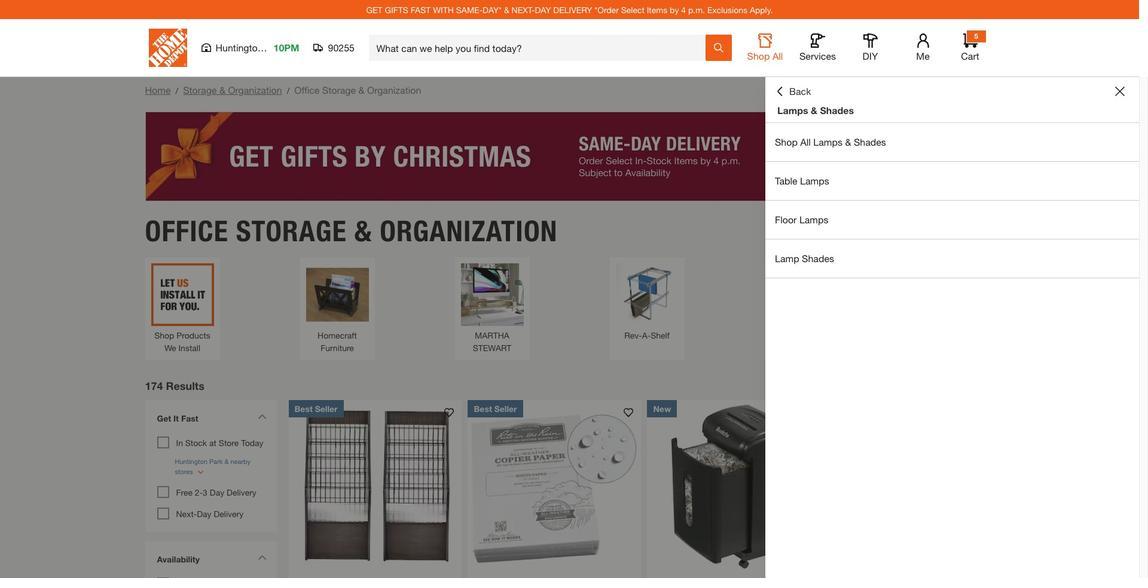 Task type: locate. For each thing, give the bounding box(es) containing it.
by
[[670, 4, 679, 15]]

shop for shop all
[[747, 50, 770, 62]]

shop inside button
[[747, 50, 770, 62]]

delivery down free 2-3 day delivery link
[[214, 509, 244, 519]]

shop products we install link
[[151, 263, 214, 354]]

all inside button
[[773, 50, 783, 62]]

2 vertical spatial shop
[[154, 330, 174, 341]]

table lamps link
[[765, 162, 1139, 200]]

free 2-3 day delivery
[[176, 488, 256, 498]]

What can we help you find today? search field
[[376, 35, 705, 60]]

1 horizontal spatial /
[[287, 86, 290, 96]]

delivery
[[227, 488, 256, 498], [214, 509, 244, 519]]

2 horizontal spatial shop
[[775, 136, 798, 148]]

1 vertical spatial all
[[800, 136, 811, 148]]

table
[[775, 175, 797, 187]]

day
[[210, 488, 224, 498], [197, 509, 211, 519]]

shop down apply.
[[747, 50, 770, 62]]

1 vertical spatial delivery
[[214, 509, 244, 519]]

shop up table
[[775, 136, 798, 148]]

best
[[295, 404, 313, 414], [474, 404, 492, 414]]

0 horizontal spatial shop
[[154, 330, 174, 341]]

services button
[[799, 33, 837, 62]]

seller for the wooden free standing 6-tier display literature brochure magazine rack in black (2-pack) image
[[315, 404, 338, 414]]

all up back button
[[773, 50, 783, 62]]

me
[[916, 50, 930, 62]]

shop all button
[[746, 33, 784, 62]]

day
[[535, 4, 551, 15]]

/ down 10pm
[[287, 86, 290, 96]]

storage
[[183, 84, 217, 96], [322, 84, 356, 96], [236, 214, 347, 248]]

park
[[266, 42, 285, 53]]

office supplies image
[[925, 263, 988, 326]]

rev-a-shelf
[[624, 330, 670, 341]]

martha stewart link
[[461, 263, 524, 354]]

0 vertical spatial day
[[210, 488, 224, 498]]

select
[[621, 4, 645, 15]]

1 horizontal spatial seller
[[494, 404, 517, 414]]

shop products we install image
[[151, 263, 214, 326]]

lamps
[[777, 105, 808, 116], [813, 136, 843, 148], [800, 175, 829, 187], [799, 214, 829, 225]]

back button
[[775, 86, 811, 97]]

90255
[[328, 42, 355, 53]]

shop for shop all lamps & shades
[[775, 136, 798, 148]]

/ right home 'link'
[[175, 86, 178, 96]]

shop all lamps & shades link
[[765, 123, 1139, 161]]

0 vertical spatial shop
[[747, 50, 770, 62]]

*order
[[595, 4, 619, 15]]

best seller for the wooden free standing 6-tier display literature brochure magazine rack in black (2-pack) image
[[295, 404, 338, 414]]

1 best seller from the left
[[295, 404, 338, 414]]

/
[[175, 86, 178, 96], [287, 86, 290, 96]]

office storage & organization
[[145, 214, 558, 248]]

delivery right 3
[[227, 488, 256, 498]]

best for the wooden free standing 6-tier display literature brochure magazine rack in black (2-pack) image
[[295, 404, 313, 414]]

exclusions
[[707, 4, 748, 15]]

get gifts fast with same-day* & next-day delivery *order select items by 4 p.m. exclusions apply.
[[366, 4, 773, 15]]

get it fast link
[[151, 406, 271, 434]]

martha stewart
[[473, 330, 511, 353]]

1 horizontal spatial shop
[[747, 50, 770, 62]]

homecraft furniture
[[318, 330, 357, 353]]

wall mounted image
[[770, 263, 833, 326]]

0 vertical spatial all
[[773, 50, 783, 62]]

next-day delivery link
[[176, 509, 244, 519]]

get
[[366, 4, 382, 15]]

get
[[157, 414, 171, 424]]

wooden free standing 6-tier display literature brochure magazine rack in black (2-pack) image
[[289, 400, 462, 574]]

2 best from the left
[[474, 404, 492, 414]]

diy
[[863, 50, 878, 62]]

lamps & shades
[[777, 105, 854, 116]]

the home depot logo image
[[149, 29, 187, 67]]

store
[[219, 438, 239, 448]]

1 best from the left
[[295, 404, 313, 414]]

2-
[[195, 488, 203, 498]]

0 horizontal spatial seller
[[315, 404, 338, 414]]

floor lamps link
[[765, 201, 1139, 239]]

huntington park
[[216, 42, 285, 53]]

day right 3
[[210, 488, 224, 498]]

shades
[[820, 105, 854, 116], [854, 136, 886, 148], [802, 253, 834, 264]]

0 horizontal spatial /
[[175, 86, 178, 96]]

1 vertical spatial office
[[145, 214, 228, 248]]

martha stewart image
[[461, 263, 524, 326]]

1 horizontal spatial all
[[800, 136, 811, 148]]

1 horizontal spatial best
[[474, 404, 492, 414]]

1 / from the left
[[175, 86, 178, 96]]

next-
[[512, 4, 535, 15]]

3
[[203, 488, 207, 498]]

0 horizontal spatial best seller
[[295, 404, 338, 414]]

all
[[773, 50, 783, 62], [800, 136, 811, 148]]

all down lamps & shades
[[800, 136, 811, 148]]

lamp
[[775, 253, 799, 264]]

martha
[[475, 330, 509, 341]]

174
[[145, 379, 163, 393]]

seller for 'all-weather 8-1/2 in. x 11 in. 20 lbs. bulk copier paper, white (500-sheet pack)' image
[[494, 404, 517, 414]]

1 horizontal spatial office
[[294, 84, 320, 96]]

seller
[[315, 404, 338, 414], [494, 404, 517, 414]]

lamps down back button
[[777, 105, 808, 116]]

0 vertical spatial shades
[[820, 105, 854, 116]]

lamps right floor
[[799, 214, 829, 225]]

lamps right table
[[800, 175, 829, 187]]

diy button
[[851, 33, 889, 62]]

next-
[[176, 509, 197, 519]]

delivery
[[553, 4, 592, 15]]

feedback link image
[[1132, 202, 1148, 267]]

1 seller from the left
[[315, 404, 338, 414]]

1 vertical spatial shop
[[775, 136, 798, 148]]

2 seller from the left
[[494, 404, 517, 414]]

free
[[176, 488, 193, 498]]

menu
[[765, 123, 1139, 279]]

day down 3
[[197, 509, 211, 519]]

10pm
[[274, 42, 299, 53]]

all for shop all lamps & shades
[[800, 136, 811, 148]]

2 best seller from the left
[[474, 404, 517, 414]]

& inside menu
[[845, 136, 851, 148]]

1 horizontal spatial best seller
[[474, 404, 517, 414]]

shop inside shop products we install
[[154, 330, 174, 341]]

90255 button
[[314, 42, 355, 54]]

new
[[653, 404, 671, 414]]

in stock at store today
[[176, 438, 263, 448]]

best seller
[[295, 404, 338, 414], [474, 404, 517, 414]]

shop all
[[747, 50, 783, 62]]

menu containing shop all lamps & shades
[[765, 123, 1139, 279]]

0 horizontal spatial all
[[773, 50, 783, 62]]

0 horizontal spatial best
[[295, 404, 313, 414]]

&
[[504, 4, 509, 15], [219, 84, 225, 96], [359, 84, 365, 96], [811, 105, 817, 116], [845, 136, 851, 148], [354, 214, 372, 248]]

shop up we
[[154, 330, 174, 341]]

shop
[[747, 50, 770, 62], [775, 136, 798, 148], [154, 330, 174, 341]]

a-
[[642, 330, 651, 341]]



Task type: describe. For each thing, give the bounding box(es) containing it.
table lamps
[[775, 175, 829, 187]]

availability link
[[151, 547, 271, 575]]

best seller for 'all-weather 8-1/2 in. x 11 in. 20 lbs. bulk copier paper, white (500-sheet pack)' image
[[474, 404, 517, 414]]

homecraft
[[318, 330, 357, 341]]

fast
[[181, 414, 198, 424]]

in
[[176, 438, 183, 448]]

home / storage & organization / office storage & organization
[[145, 84, 421, 96]]

lamp shades
[[775, 253, 834, 264]]

back
[[789, 86, 811, 97]]

cart
[[961, 50, 979, 62]]

1 vertical spatial day
[[197, 509, 211, 519]]

get it fast
[[157, 414, 198, 424]]

shop products we install
[[154, 330, 210, 353]]

fast
[[411, 4, 431, 15]]

at
[[209, 438, 216, 448]]

free 2-3 day delivery link
[[176, 488, 256, 498]]

5
[[974, 32, 978, 41]]

results
[[166, 379, 204, 393]]

today
[[241, 438, 263, 448]]

shelf
[[651, 330, 670, 341]]

homecraft furniture link
[[306, 263, 369, 354]]

shop for shop products we install
[[154, 330, 174, 341]]

4
[[681, 4, 686, 15]]

same-
[[456, 4, 483, 15]]

day*
[[483, 4, 502, 15]]

services
[[799, 50, 836, 62]]

me button
[[904, 33, 942, 62]]

furniture
[[321, 343, 354, 353]]

all-weather 8-1/2 in. x 11 in. 20 lbs. bulk copier paper, white (500-sheet pack) image
[[468, 400, 641, 574]]

30 l/7.9 gal. paper shredder cross cut document shredder for credit card/cd/junk mail shredder for office home image
[[647, 400, 821, 574]]

sponsored banner image
[[145, 112, 994, 202]]

174 results
[[145, 379, 204, 393]]

all for shop all
[[773, 50, 783, 62]]

cart 5
[[961, 32, 979, 62]]

stock
[[185, 438, 207, 448]]

lamp shades link
[[765, 240, 1139, 278]]

huntington
[[216, 42, 263, 53]]

homecraft furniture image
[[306, 263, 369, 326]]

rev-
[[624, 330, 642, 341]]

floor
[[775, 214, 797, 225]]

items
[[647, 4, 667, 15]]

p.m.
[[688, 4, 705, 15]]

we
[[164, 343, 176, 353]]

it
[[173, 414, 179, 424]]

0 vertical spatial delivery
[[227, 488, 256, 498]]

shop all lamps & shades
[[775, 136, 886, 148]]

best for 'all-weather 8-1/2 in. x 11 in. 20 lbs. bulk copier paper, white (500-sheet pack)' image
[[474, 404, 492, 414]]

products
[[177, 330, 210, 341]]

drawer close image
[[1115, 87, 1125, 96]]

floor lamps
[[775, 214, 829, 225]]

home
[[145, 84, 171, 96]]

availability
[[157, 555, 200, 565]]

lamps down lamps & shades
[[813, 136, 843, 148]]

2 vertical spatial shades
[[802, 253, 834, 264]]

home link
[[145, 84, 171, 96]]

with
[[433, 4, 454, 15]]

next-day delivery
[[176, 509, 244, 519]]

in stock at store today link
[[176, 438, 263, 448]]

rev a shelf image
[[616, 263, 678, 326]]

gifts
[[385, 4, 408, 15]]

stewart
[[473, 343, 511, 353]]

storage & organization link
[[183, 84, 282, 96]]

apply.
[[750, 4, 773, 15]]

1 vertical spatial shades
[[854, 136, 886, 148]]

0 horizontal spatial office
[[145, 214, 228, 248]]

0 vertical spatial office
[[294, 84, 320, 96]]

rev-a-shelf link
[[616, 263, 678, 342]]

install
[[178, 343, 200, 353]]

2 / from the left
[[287, 86, 290, 96]]



Task type: vqa. For each thing, say whether or not it's contained in the screenshot.
"Shades" to the middle
yes



